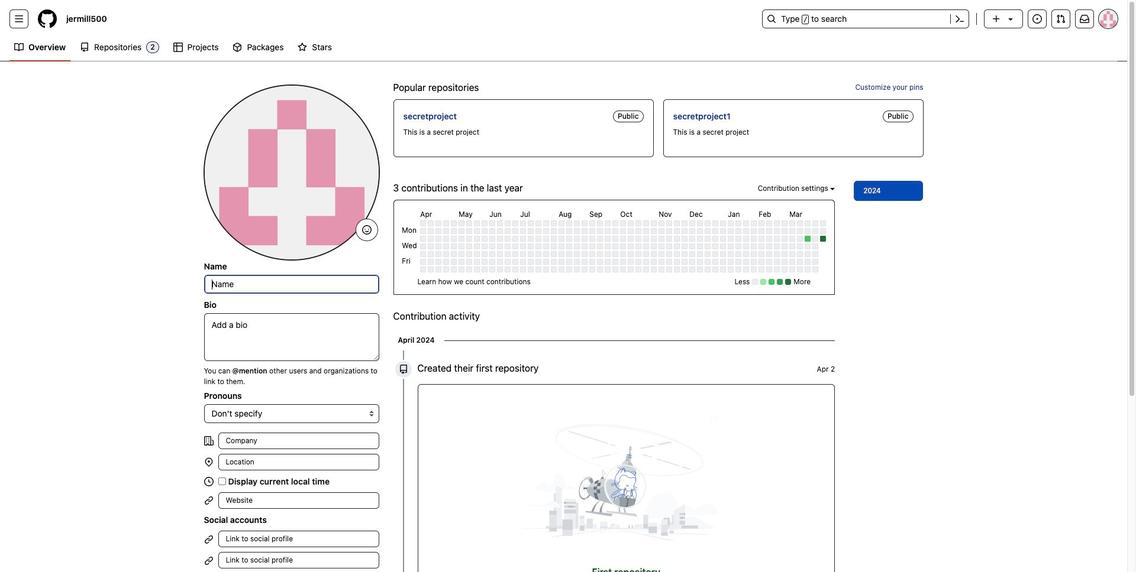 Task type: vqa. For each thing, say whether or not it's contained in the screenshot.
2
no



Task type: locate. For each thing, give the bounding box(es) containing it.
Name field
[[204, 275, 379, 294]]

social account image
[[204, 535, 213, 545]]

congratulations on your first repository! image
[[478, 395, 774, 573]]

link to social profile text field for social account icon
[[218, 553, 379, 569]]

cell
[[420, 221, 426, 227], [428, 221, 434, 227], [436, 221, 442, 227], [444, 221, 449, 227], [451, 221, 457, 227], [459, 221, 465, 227], [467, 221, 473, 227], [474, 221, 480, 227], [482, 221, 488, 227], [490, 221, 496, 227], [497, 221, 503, 227], [505, 221, 511, 227], [513, 221, 519, 227], [520, 221, 526, 227], [528, 221, 534, 227], [536, 221, 542, 227], [544, 221, 549, 227], [551, 221, 557, 227], [559, 221, 565, 227], [567, 221, 573, 227], [574, 221, 580, 227], [582, 221, 588, 227], [590, 221, 596, 227], [597, 221, 603, 227], [605, 221, 611, 227], [613, 221, 619, 227], [621, 221, 626, 227], [628, 221, 634, 227], [636, 221, 642, 227], [644, 221, 650, 227], [651, 221, 657, 227], [659, 221, 665, 227], [667, 221, 673, 227], [674, 221, 680, 227], [682, 221, 688, 227], [690, 221, 696, 227], [697, 221, 703, 227], [705, 221, 711, 227], [713, 221, 719, 227], [721, 221, 726, 227], [728, 221, 734, 227], [736, 221, 742, 227], [744, 221, 750, 227], [751, 221, 757, 227], [759, 221, 765, 227], [767, 221, 773, 227], [774, 221, 780, 227], [782, 221, 788, 227], [790, 221, 796, 227], [797, 221, 803, 227], [805, 221, 811, 227], [813, 221, 819, 227], [821, 221, 826, 227], [420, 229, 426, 235], [428, 229, 434, 235], [436, 229, 442, 235], [444, 229, 449, 235], [451, 229, 457, 235], [459, 229, 465, 235], [467, 229, 473, 235], [474, 229, 480, 235], [482, 229, 488, 235], [490, 229, 496, 235], [497, 229, 503, 235], [505, 229, 511, 235], [513, 229, 519, 235], [520, 229, 526, 235], [528, 229, 534, 235], [536, 229, 542, 235], [544, 229, 549, 235], [551, 229, 557, 235], [559, 229, 565, 235], [567, 229, 573, 235], [574, 229, 580, 235], [582, 229, 588, 235], [590, 229, 596, 235], [597, 229, 603, 235], [605, 229, 611, 235], [613, 229, 619, 235], [621, 229, 626, 235], [628, 229, 634, 235], [636, 229, 642, 235], [644, 229, 650, 235], [651, 229, 657, 235], [659, 229, 665, 235], [667, 229, 673, 235], [674, 229, 680, 235], [682, 229, 688, 235], [690, 229, 696, 235], [697, 229, 703, 235], [705, 229, 711, 235], [713, 229, 719, 235], [721, 229, 726, 235], [728, 229, 734, 235], [736, 229, 742, 235], [744, 229, 750, 235], [751, 229, 757, 235], [759, 229, 765, 235], [767, 229, 773, 235], [774, 229, 780, 235], [782, 229, 788, 235], [790, 229, 796, 235], [797, 229, 803, 235], [805, 229, 811, 235], [813, 229, 819, 235], [821, 229, 826, 235], [420, 236, 426, 242], [428, 236, 434, 242], [436, 236, 442, 242], [444, 236, 449, 242], [451, 236, 457, 242], [459, 236, 465, 242], [467, 236, 473, 242], [474, 236, 480, 242], [482, 236, 488, 242], [490, 236, 496, 242], [497, 236, 503, 242], [505, 236, 511, 242], [513, 236, 519, 242], [520, 236, 526, 242], [528, 236, 534, 242], [536, 236, 542, 242], [544, 236, 549, 242], [551, 236, 557, 242], [559, 236, 565, 242], [567, 236, 573, 242], [574, 236, 580, 242], [582, 236, 588, 242], [590, 236, 596, 242], [597, 236, 603, 242], [605, 236, 611, 242], [613, 236, 619, 242], [621, 236, 626, 242], [628, 236, 634, 242], [636, 236, 642, 242], [644, 236, 650, 242], [651, 236, 657, 242], [659, 236, 665, 242], [667, 236, 673, 242], [674, 236, 680, 242], [682, 236, 688, 242], [690, 236, 696, 242], [697, 236, 703, 242], [705, 236, 711, 242], [713, 236, 719, 242], [721, 236, 726, 242], [728, 236, 734, 242], [736, 236, 742, 242], [744, 236, 750, 242], [751, 236, 757, 242], [759, 236, 765, 242], [767, 236, 773, 242], [774, 236, 780, 242], [782, 236, 788, 242], [790, 236, 796, 242], [797, 236, 803, 242], [805, 236, 811, 242], [813, 236, 819, 242], [821, 236, 826, 242], [420, 244, 426, 250], [428, 244, 434, 250], [436, 244, 442, 250], [444, 244, 449, 250], [451, 244, 457, 250], [459, 244, 465, 250], [467, 244, 473, 250], [474, 244, 480, 250], [482, 244, 488, 250], [490, 244, 496, 250], [497, 244, 503, 250], [505, 244, 511, 250], [513, 244, 519, 250], [520, 244, 526, 250], [528, 244, 534, 250], [536, 244, 542, 250], [544, 244, 549, 250], [551, 244, 557, 250], [559, 244, 565, 250], [567, 244, 573, 250], [574, 244, 580, 250], [582, 244, 588, 250], [590, 244, 596, 250], [597, 244, 603, 250], [605, 244, 611, 250], [613, 244, 619, 250], [621, 244, 626, 250], [628, 244, 634, 250], [636, 244, 642, 250], [644, 244, 650, 250], [651, 244, 657, 250], [659, 244, 665, 250], [667, 244, 673, 250], [674, 244, 680, 250], [682, 244, 688, 250], [690, 244, 696, 250], [697, 244, 703, 250], [705, 244, 711, 250], [713, 244, 719, 250], [721, 244, 726, 250], [728, 244, 734, 250], [736, 244, 742, 250], [744, 244, 750, 250], [751, 244, 757, 250], [759, 244, 765, 250], [767, 244, 773, 250], [774, 244, 780, 250], [782, 244, 788, 250], [790, 244, 796, 250], [797, 244, 803, 250], [805, 244, 811, 250], [813, 244, 819, 250], [420, 252, 426, 258], [428, 252, 434, 258], [436, 252, 442, 258], [444, 252, 449, 258], [451, 252, 457, 258], [459, 252, 465, 258], [467, 252, 473, 258], [474, 252, 480, 258], [482, 252, 488, 258], [490, 252, 496, 258], [497, 252, 503, 258], [505, 252, 511, 258], [513, 252, 519, 258], [520, 252, 526, 258], [528, 252, 534, 258], [536, 252, 542, 258], [544, 252, 549, 258], [551, 252, 557, 258], [559, 252, 565, 258], [567, 252, 573, 258], [574, 252, 580, 258], [582, 252, 588, 258], [590, 252, 596, 258], [597, 252, 603, 258], [605, 252, 611, 258], [613, 252, 619, 258], [621, 252, 626, 258], [628, 252, 634, 258], [636, 252, 642, 258], [644, 252, 650, 258], [651, 252, 657, 258], [659, 252, 665, 258], [667, 252, 673, 258], [674, 252, 680, 258], [682, 252, 688, 258], [690, 252, 696, 258], [697, 252, 703, 258], [705, 252, 711, 258], [713, 252, 719, 258], [721, 252, 726, 258], [728, 252, 734, 258], [736, 252, 742, 258], [744, 252, 750, 258], [751, 252, 757, 258], [759, 252, 765, 258], [767, 252, 773, 258], [774, 252, 780, 258], [782, 252, 788, 258], [790, 252, 796, 258], [797, 252, 803, 258], [805, 252, 811, 258], [813, 252, 819, 258], [420, 259, 426, 265], [428, 259, 434, 265], [436, 259, 442, 265], [444, 259, 449, 265], [451, 259, 457, 265], [459, 259, 465, 265], [467, 259, 473, 265], [474, 259, 480, 265], [482, 259, 488, 265], [490, 259, 496, 265], [497, 259, 503, 265], [505, 259, 511, 265], [513, 259, 519, 265], [520, 259, 526, 265], [528, 259, 534, 265], [536, 259, 542, 265], [544, 259, 549, 265], [551, 259, 557, 265], [559, 259, 565, 265], [567, 259, 573, 265], [574, 259, 580, 265], [582, 259, 588, 265], [590, 259, 596, 265], [597, 259, 603, 265], [605, 259, 611, 265], [613, 259, 619, 265], [621, 259, 626, 265], [628, 259, 634, 265], [636, 259, 642, 265], [644, 259, 650, 265], [651, 259, 657, 265], [659, 259, 665, 265], [667, 259, 673, 265], [674, 259, 680, 265], [682, 259, 688, 265], [690, 259, 696, 265], [697, 259, 703, 265], [705, 259, 711, 265], [713, 259, 719, 265], [721, 259, 726, 265], [728, 259, 734, 265], [736, 259, 742, 265], [744, 259, 750, 265], [751, 259, 757, 265], [759, 259, 765, 265], [767, 259, 773, 265], [774, 259, 780, 265], [782, 259, 788, 265], [790, 259, 796, 265], [797, 259, 803, 265], [805, 259, 811, 265], [813, 259, 819, 265], [420, 267, 426, 273], [428, 267, 434, 273], [436, 267, 442, 273], [444, 267, 449, 273], [451, 267, 457, 273], [459, 267, 465, 273], [467, 267, 473, 273], [474, 267, 480, 273], [482, 267, 488, 273], [490, 267, 496, 273], [497, 267, 503, 273], [505, 267, 511, 273], [513, 267, 519, 273], [520, 267, 526, 273], [528, 267, 534, 273], [536, 267, 542, 273], [544, 267, 549, 273], [551, 267, 557, 273], [559, 267, 565, 273], [567, 267, 573, 273], [574, 267, 580, 273], [582, 267, 588, 273], [590, 267, 596, 273], [597, 267, 603, 273], [605, 267, 611, 273], [613, 267, 619, 273], [621, 267, 626, 273], [628, 267, 634, 273], [636, 267, 642, 273], [644, 267, 650, 273], [651, 267, 657, 273], [659, 267, 665, 273], [667, 267, 673, 273], [674, 267, 680, 273], [682, 267, 688, 273], [690, 267, 696, 273], [697, 267, 703, 273], [705, 267, 711, 273], [713, 267, 719, 273], [721, 267, 726, 273], [728, 267, 734, 273], [736, 267, 742, 273], [744, 267, 750, 273], [751, 267, 757, 273], [759, 267, 765, 273], [767, 267, 773, 273], [774, 267, 780, 273], [782, 267, 788, 273], [790, 267, 796, 273], [797, 267, 803, 273], [805, 267, 811, 273], [813, 267, 819, 273]]

None checkbox
[[218, 478, 226, 486]]

2 link to social profile text field from the top
[[218, 553, 379, 569]]

package image
[[233, 43, 242, 52]]

repo image
[[80, 43, 89, 52]]

Company field
[[218, 433, 379, 450]]

1 vertical spatial link to social profile text field
[[218, 553, 379, 569]]

Link to social profile text field
[[218, 532, 379, 548], [218, 553, 379, 569]]

social account image
[[204, 557, 213, 566]]

grid
[[400, 208, 828, 275]]

Add a bio text field
[[204, 314, 379, 362]]

command palette image
[[955, 14, 965, 24]]

1 link to social profile text field from the top
[[218, 532, 379, 548]]

plus image
[[992, 14, 1001, 24]]

clock image
[[204, 477, 213, 487]]

0 vertical spatial link to social profile text field
[[218, 532, 379, 548]]

change your avatar image
[[204, 85, 379, 260]]



Task type: describe. For each thing, give the bounding box(es) containing it.
Location field
[[218, 455, 379, 471]]

repo image
[[399, 365, 408, 375]]

triangle down image
[[1006, 14, 1016, 24]]

star image
[[298, 43, 307, 52]]

git pull request image
[[1057, 14, 1066, 24]]

organization image
[[204, 437, 213, 446]]

issue opened image
[[1033, 14, 1042, 24]]

homepage image
[[38, 9, 57, 28]]

notifications image
[[1080, 14, 1090, 24]]

Website field
[[218, 493, 379, 510]]

smiley image
[[362, 226, 371, 235]]

book image
[[14, 43, 24, 52]]

link to social profile text field for social account image
[[218, 532, 379, 548]]

link image
[[204, 497, 213, 506]]

table image
[[173, 43, 183, 52]]

location image
[[204, 458, 213, 468]]



